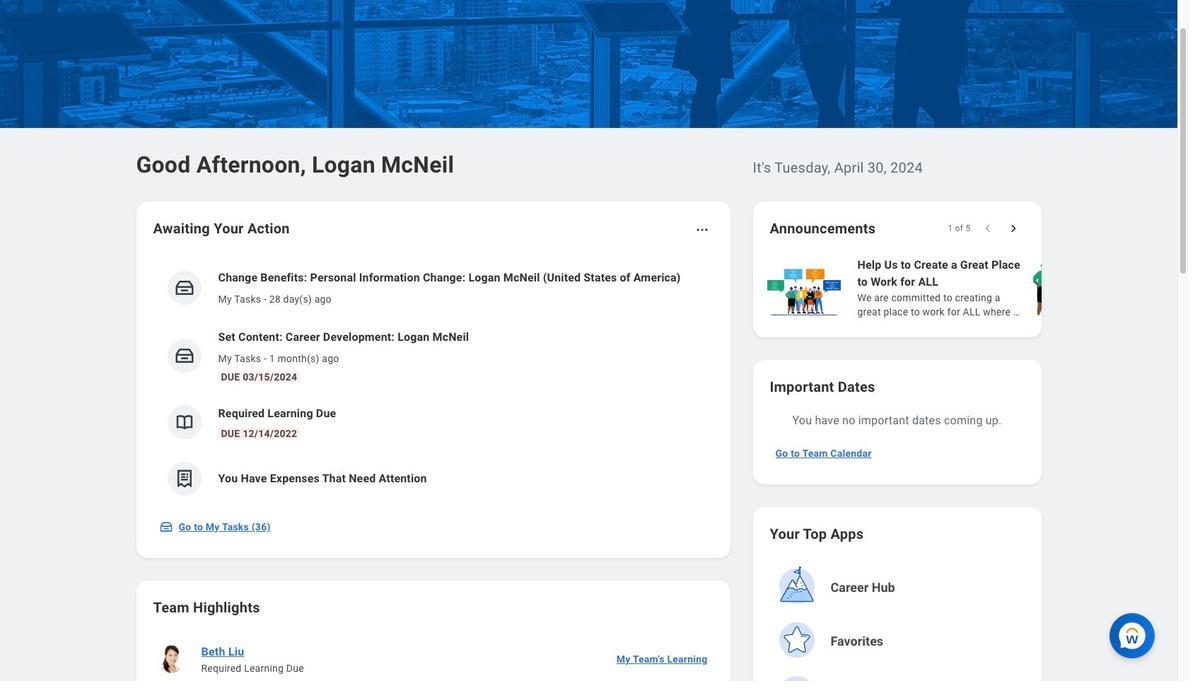 Task type: locate. For each thing, give the bounding box(es) containing it.
1 horizontal spatial list
[[764, 255, 1188, 320]]

inbox image
[[174, 345, 195, 366], [159, 520, 173, 534]]

inbox image
[[174, 277, 195, 299]]

0 vertical spatial inbox image
[[174, 345, 195, 366]]

1 vertical spatial inbox image
[[159, 520, 173, 534]]

book open image
[[174, 412, 195, 433]]

status
[[948, 223, 971, 234]]

1 horizontal spatial inbox image
[[174, 345, 195, 366]]

list
[[764, 255, 1188, 320], [153, 258, 713, 507]]

chevron right small image
[[1006, 221, 1020, 236]]

related actions image
[[695, 223, 709, 237]]

chevron left small image
[[981, 221, 995, 236]]



Task type: vqa. For each thing, say whether or not it's contained in the screenshot.
status on the top right
yes



Task type: describe. For each thing, give the bounding box(es) containing it.
0 horizontal spatial inbox image
[[159, 520, 173, 534]]

dashboard expenses image
[[174, 468, 195, 489]]

0 horizontal spatial list
[[153, 258, 713, 507]]



